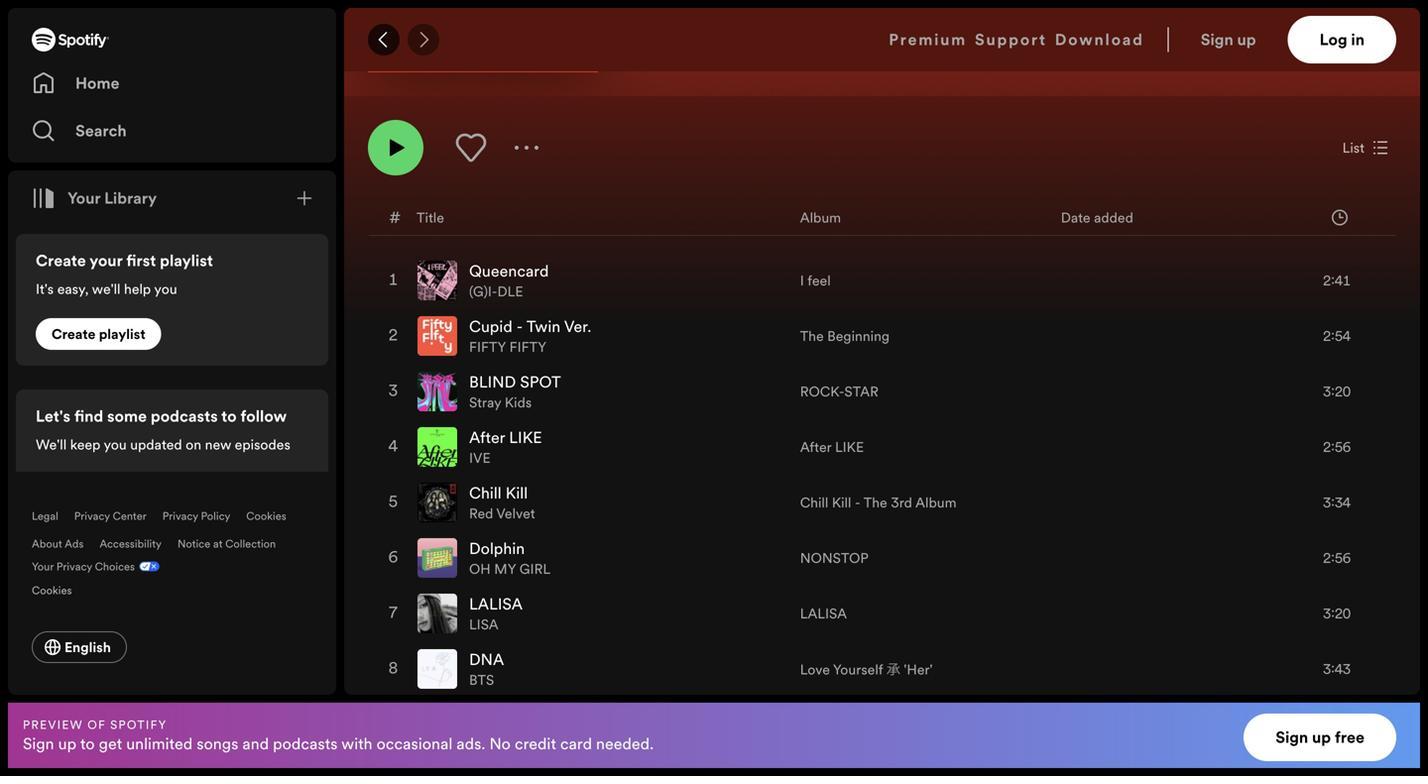 Task type: describe. For each thing, give the bounding box(es) containing it.
sign for sign up
[[1201, 29, 1234, 51]]

red
[[469, 505, 493, 523]]

log in
[[1320, 29, 1365, 51]]

blind
[[469, 372, 516, 393]]

songs
[[197, 733, 238, 755]]

you for first
[[154, 280, 177, 299]]

ive
[[469, 449, 491, 468]]

# row
[[369, 200, 1396, 236]]

search link
[[32, 111, 313, 151]]

dna bts
[[469, 649, 504, 690]]

0 horizontal spatial the
[[800, 327, 824, 346]]

we'll
[[92, 280, 121, 299]]

1 vertical spatial cookies
[[32, 583, 72, 598]]

sign up free
[[1276, 727, 1365, 749]]

notice at collection link
[[178, 537, 276, 552]]

let's find some podcasts to follow we'll keep you updated on new episodes
[[36, 406, 291, 454]]

download button
[[1055, 16, 1145, 64]]

with
[[341, 733, 373, 755]]

duration image
[[1333, 210, 1348, 226]]

sign up free button
[[1244, 714, 1397, 762]]

lalisa cell
[[418, 587, 531, 641]]

0 horizontal spatial after like link
[[469, 427, 542, 449]]

at
[[213, 537, 223, 552]]

cupid
[[469, 316, 513, 338]]

premium support download
[[889, 29, 1145, 51]]

queencard link
[[469, 260, 549, 282]]

dle
[[498, 282, 523, 301]]

create your first playlist it's easy, we'll help you
[[36, 250, 213, 299]]

policy
[[201, 509, 230, 524]]

album inside # row
[[800, 208, 842, 227]]

0 horizontal spatial lalisa link
[[469, 594, 523, 616]]

dolphin link
[[469, 538, 525, 560]]

your library button
[[24, 179, 165, 218]]

- inside cupid - twin ver. fifty fifty
[[517, 316, 523, 338]]

twin
[[527, 316, 561, 338]]

unlimited
[[126, 733, 193, 755]]

lisa link
[[469, 616, 499, 635]]

card
[[561, 733, 592, 755]]

about
[[32, 537, 62, 552]]

no
[[490, 733, 511, 755]]

occasional
[[377, 733, 453, 755]]

cupid - twin ver. cell
[[418, 310, 600, 363]]

your for your library
[[67, 188, 101, 209]]

privacy for privacy policy
[[162, 509, 198, 524]]

1 horizontal spatial after like link
[[800, 438, 864, 457]]

blind spot stray kids
[[469, 372, 561, 412]]

home
[[75, 72, 120, 94]]

your privacy choices
[[32, 560, 135, 574]]

premium button
[[889, 16, 967, 64]]

log
[[1320, 29, 1348, 51]]

1 horizontal spatial cookies
[[246, 509, 287, 524]]

up inside the "preview of spotify sign up to get unlimited songs and podcasts with occasional ads. no credit card needed."
[[58, 733, 77, 755]]

follow
[[240, 406, 287, 428]]

feel
[[808, 271, 831, 290]]

nonstop
[[800, 549, 869, 568]]

chill kill link
[[469, 483, 528, 505]]

california consumer privacy act (ccpa) opt-out icon image
[[135, 560, 160, 578]]

chill kill - the 3rd album link
[[800, 494, 957, 512]]

sign inside the "preview of spotify sign up to get unlimited songs and podcasts with occasional ads. no credit card needed."
[[23, 733, 54, 755]]

accessibility link
[[100, 537, 162, 552]]

of
[[87, 717, 106, 733]]

create playlist
[[52, 325, 146, 344]]

collection
[[225, 537, 276, 552]]

privacy center
[[74, 509, 147, 524]]

the beginning
[[800, 327, 890, 346]]

kids
[[505, 393, 532, 412]]

queencard
[[469, 260, 549, 282]]

sign up button
[[1193, 16, 1289, 64]]

#
[[389, 207, 401, 229]]

ads.
[[457, 733, 486, 755]]

to inside let's find some podcasts to follow we'll keep you updated on new episodes
[[221, 406, 237, 428]]

your library
[[67, 188, 157, 209]]

blind spot link
[[469, 372, 561, 393]]

1 horizontal spatial lalisa link
[[800, 605, 847, 624]]

2:41 cell
[[1278, 254, 1379, 308]]

choices
[[95, 560, 135, 574]]

main element
[[8, 8, 336, 696]]

2 fifty from the left
[[510, 338, 547, 357]]

privacy center link
[[74, 509, 147, 524]]

dna cell
[[418, 643, 512, 697]]

premium
[[889, 29, 967, 51]]

lalisa for lalisa lisa
[[469, 594, 523, 616]]

up for sign up
[[1238, 29, 1257, 51]]

my
[[494, 560, 516, 579]]

kill for chill kill red velvet
[[506, 483, 528, 505]]

after for after like ive
[[469, 427, 505, 449]]

podcasts inside let's find some podcasts to follow we'll keep you updated on new episodes
[[151, 406, 218, 428]]

bts
[[469, 671, 494, 690]]

2:54
[[1324, 327, 1351, 346]]

we'll
[[36, 436, 67, 454]]

i feel link
[[800, 271, 831, 290]]

create playlist button
[[36, 319, 161, 350]]

on
[[186, 436, 202, 454]]

about ads
[[32, 537, 84, 552]]

2:56 for dolphin
[[1324, 549, 1351, 568]]

rock-
[[800, 383, 845, 401]]

playlist inside the create your first playlist it's easy, we'll help you
[[160, 250, 213, 272]]

stray kids link
[[469, 393, 532, 412]]

center
[[113, 509, 147, 524]]

episodes
[[235, 436, 291, 454]]

stray
[[469, 393, 501, 412]]

3:20 for lalisa
[[1324, 605, 1351, 624]]

rock-star link
[[800, 383, 879, 401]]



Task type: vqa. For each thing, say whether or not it's contained in the screenshot.
Create your first playlist It's easy, we'll help you
yes



Task type: locate. For each thing, give the bounding box(es) containing it.
0 horizontal spatial you
[[104, 436, 127, 454]]

2 3:20 from the top
[[1324, 605, 1351, 624]]

blind spot cell
[[418, 365, 569, 419]]

red velvet link
[[469, 505, 535, 523]]

1 horizontal spatial you
[[154, 280, 177, 299]]

sign for sign up free
[[1276, 727, 1309, 749]]

cookies link
[[246, 509, 287, 524], [32, 578, 88, 600]]

0 vertical spatial and
[[833, 22, 856, 41]]

playlist down help
[[99, 325, 146, 344]]

create up the easy,
[[36, 250, 86, 272]]

kill for chill kill - the 3rd album
[[832, 494, 852, 512]]

- left 3rd
[[855, 494, 861, 512]]

0 horizontal spatial to
[[80, 733, 95, 755]]

3:34
[[1324, 494, 1351, 512]]

the
[[800, 327, 824, 346], [864, 494, 888, 512]]

about ads link
[[32, 537, 84, 552]]

cookies
[[246, 509, 287, 524], [32, 583, 72, 598]]

0 vertical spatial -
[[517, 316, 523, 338]]

privacy up notice
[[162, 509, 198, 524]]

after like cell
[[418, 421, 550, 474]]

help
[[124, 280, 151, 299]]

like down kids
[[509, 427, 542, 449]]

1 horizontal spatial up
[[1238, 29, 1257, 51]]

library
[[104, 188, 157, 209]]

k-pop mix image
[[368, 0, 598, 72]]

'her'
[[904, 661, 933, 680]]

after like
[[800, 438, 864, 457]]

cupid - twin ver. link
[[469, 316, 592, 338]]

0 vertical spatial create
[[36, 250, 86, 272]]

i
[[800, 271, 804, 290]]

# column header
[[389, 200, 401, 235]]

up left the of
[[58, 733, 77, 755]]

0 vertical spatial 2:56
[[1324, 438, 1351, 457]]

0 horizontal spatial and
[[242, 733, 269, 755]]

title
[[417, 208, 444, 227]]

0 vertical spatial the
[[800, 327, 824, 346]]

1 horizontal spatial -
[[855, 494, 861, 512]]

0 horizontal spatial your
[[32, 560, 54, 574]]

1 vertical spatial 3:20
[[1324, 605, 1351, 624]]

credit
[[515, 733, 557, 755]]

spot
[[520, 372, 561, 393]]

0 horizontal spatial album
[[800, 208, 842, 227]]

lisa
[[469, 616, 499, 635]]

legal
[[32, 509, 58, 524]]

and left more
[[833, 22, 856, 41]]

create
[[36, 250, 86, 272], [52, 325, 96, 344]]

search
[[75, 120, 127, 142]]

like for after like
[[835, 438, 864, 457]]

3rd
[[891, 494, 913, 512]]

up for sign up free
[[1313, 727, 1332, 749]]

0 horizontal spatial playlist
[[99, 325, 146, 344]]

up left free
[[1313, 727, 1332, 749]]

(g)i-
[[469, 282, 498, 301]]

create down the easy,
[[52, 325, 96, 344]]

kill inside chill kill red velvet
[[506, 483, 528, 505]]

3:20
[[1324, 383, 1351, 401], [1324, 605, 1351, 624]]

1 vertical spatial cookies link
[[32, 578, 88, 600]]

0 vertical spatial you
[[154, 280, 177, 299]]

0 horizontal spatial sign
[[23, 733, 54, 755]]

like down rock-star
[[835, 438, 864, 457]]

easy,
[[57, 280, 89, 299]]

2 horizontal spatial up
[[1313, 727, 1332, 749]]

up
[[1238, 29, 1257, 51], [1313, 727, 1332, 749], [58, 733, 77, 755]]

1 horizontal spatial album
[[916, 494, 957, 512]]

your down the about
[[32, 560, 54, 574]]

your left library
[[67, 188, 101, 209]]

spotify image
[[32, 28, 109, 52]]

2 horizontal spatial sign
[[1276, 727, 1309, 749]]

1 horizontal spatial sign
[[1201, 29, 1234, 51]]

after for after like
[[800, 438, 832, 457]]

3:20 down 2:54
[[1324, 383, 1351, 401]]

first
[[126, 250, 156, 272]]

updated
[[130, 436, 182, 454]]

1 vertical spatial -
[[855, 494, 861, 512]]

after like link down stray kids link
[[469, 427, 542, 449]]

to inside the "preview of spotify sign up to get unlimited songs and podcasts with occasional ads. no credit card needed."
[[80, 733, 95, 755]]

1 3:20 from the top
[[1324, 383, 1351, 401]]

chill kill red velvet
[[469, 483, 535, 523]]

after down "rock-" in the right of the page
[[800, 438, 832, 457]]

0 horizontal spatial cookies
[[32, 583, 72, 598]]

dna link
[[469, 649, 504, 671]]

podcasts
[[151, 406, 218, 428], [273, 733, 338, 755]]

0 horizontal spatial kill
[[506, 483, 528, 505]]

lalisa inside 'cell'
[[469, 594, 523, 616]]

cookies up collection
[[246, 509, 287, 524]]

cookies down your privacy choices
[[32, 583, 72, 598]]

0 vertical spatial cookies
[[246, 509, 287, 524]]

like
[[509, 427, 542, 449], [835, 438, 864, 457]]

2:56 down 3:34
[[1324, 549, 1351, 568]]

1 vertical spatial to
[[80, 733, 95, 755]]

to
[[221, 406, 237, 428], [80, 733, 95, 755]]

privacy up ads
[[74, 509, 110, 524]]

cupid - twin ver. fifty fifty
[[469, 316, 592, 357]]

you
[[154, 280, 177, 299], [104, 436, 127, 454]]

1 horizontal spatial cookies link
[[246, 509, 287, 524]]

accessibility
[[100, 537, 162, 552]]

new
[[205, 436, 231, 454]]

0 horizontal spatial cookies link
[[32, 578, 88, 600]]

1 horizontal spatial your
[[67, 188, 101, 209]]

notice at collection
[[178, 537, 276, 552]]

0 horizontal spatial fifty
[[469, 338, 506, 357]]

List button
[[1335, 132, 1397, 164]]

and inside the "preview of spotify sign up to get unlimited songs and podcasts with occasional ads. no credit card needed."
[[242, 733, 269, 755]]

bts link
[[469, 671, 494, 690]]

album up feel
[[800, 208, 842, 227]]

album
[[800, 208, 842, 227], [916, 494, 957, 512]]

cookies link down your privacy choices
[[32, 578, 88, 600]]

like for after like ive
[[509, 427, 542, 449]]

after
[[469, 427, 505, 449], [800, 438, 832, 457]]

more
[[860, 22, 892, 41]]

1 vertical spatial podcasts
[[273, 733, 338, 755]]

- left twin
[[517, 316, 523, 338]]

1 2:56 from the top
[[1324, 438, 1351, 457]]

you right keep
[[104, 436, 127, 454]]

date added
[[1061, 208, 1134, 227]]

privacy policy
[[162, 509, 230, 524]]

lalisa down my
[[469, 594, 523, 616]]

2 2:56 from the top
[[1324, 549, 1351, 568]]

cookies link up collection
[[246, 509, 287, 524]]

0 horizontal spatial like
[[509, 427, 542, 449]]

1 vertical spatial 2:56
[[1324, 549, 1351, 568]]

lalisa down nonstop
[[800, 605, 847, 624]]

girl
[[520, 560, 551, 579]]

your
[[89, 250, 122, 272]]

0 vertical spatial playlist
[[160, 250, 213, 272]]

1 vertical spatial and
[[242, 733, 269, 755]]

to left get
[[80, 733, 95, 755]]

you inside let's find some podcasts to follow we'll keep you updated on new episodes
[[104, 436, 127, 454]]

podcasts left with
[[273, 733, 338, 755]]

queencard (g)i-dle
[[469, 260, 549, 301]]

0 vertical spatial your
[[67, 188, 101, 209]]

legal link
[[32, 509, 58, 524]]

you for some
[[104, 436, 127, 454]]

fifty
[[469, 338, 506, 357], [510, 338, 547, 357]]

1 vertical spatial album
[[916, 494, 957, 512]]

0 horizontal spatial lalisa
[[469, 594, 523, 616]]

some
[[107, 406, 147, 428]]

after down stray
[[469, 427, 505, 449]]

english
[[64, 638, 111, 657]]

1 horizontal spatial playlist
[[160, 250, 213, 272]]

0 horizontal spatial -
[[517, 316, 523, 338]]

0 vertical spatial cookies link
[[246, 509, 287, 524]]

playlist right the first
[[160, 250, 213, 272]]

1 horizontal spatial chill
[[800, 494, 829, 512]]

love
[[800, 661, 830, 680]]

and right songs
[[242, 733, 269, 755]]

2:56 for after like
[[1324, 438, 1351, 457]]

fifty fifty link
[[469, 338, 547, 357]]

playlist inside button
[[99, 325, 146, 344]]

1 fifty from the left
[[469, 338, 506, 357]]

1 horizontal spatial the
[[864, 494, 888, 512]]

3:20 for blind spot
[[1324, 383, 1351, 401]]

your inside button
[[67, 188, 101, 209]]

chill inside chill kill red velvet
[[469, 483, 502, 505]]

dna
[[469, 649, 504, 671]]

find
[[74, 406, 103, 428]]

create for your
[[36, 250, 86, 272]]

1 horizontal spatial kill
[[832, 494, 852, 512]]

1 horizontal spatial podcasts
[[273, 733, 338, 755]]

added
[[1094, 208, 1134, 227]]

it's
[[36, 280, 54, 299]]

date
[[1061, 208, 1091, 227]]

create inside button
[[52, 325, 96, 344]]

k-pop mix grid
[[345, 199, 1420, 777]]

the left 3rd
[[864, 494, 888, 512]]

1 horizontal spatial and
[[833, 22, 856, 41]]

0 horizontal spatial up
[[58, 733, 77, 755]]

0 horizontal spatial after
[[469, 427, 505, 449]]

queencard cell
[[418, 254, 557, 308]]

your
[[67, 188, 101, 209], [32, 560, 54, 574]]

1 vertical spatial create
[[52, 325, 96, 344]]

up inside top bar and user menu element
[[1238, 29, 1257, 51]]

podcasts inside the "preview of spotify sign up to get unlimited songs and podcasts with occasional ads. no credit card needed."
[[273, 733, 338, 755]]

3:20 up 3:43 at the right of the page
[[1324, 605, 1351, 624]]

chill for chill kill - the 3rd album
[[800, 494, 829, 512]]

oh
[[469, 560, 491, 579]]

create for playlist
[[52, 325, 96, 344]]

1 vertical spatial your
[[32, 560, 54, 574]]

chill kill cell
[[418, 476, 543, 530]]

3:43
[[1324, 660, 1351, 679]]

承
[[887, 661, 901, 680]]

top bar and user menu element
[[344, 8, 1421, 71]]

1 horizontal spatial like
[[835, 438, 864, 457]]

home link
[[32, 64, 313, 103]]

privacy for privacy center
[[74, 509, 110, 524]]

1 horizontal spatial lalisa
[[800, 605, 847, 624]]

chill kill - the 3rd album
[[800, 494, 957, 512]]

the left beginning
[[800, 327, 824, 346]]

like inside after like ive
[[509, 427, 542, 449]]

podcasts up the on
[[151, 406, 218, 428]]

lalisa link down my
[[469, 594, 523, 616]]

your privacy choices button
[[32, 560, 135, 574]]

0 vertical spatial to
[[221, 406, 237, 428]]

privacy policy link
[[162, 509, 230, 524]]

album right 3rd
[[916, 494, 957, 512]]

your for your privacy choices
[[32, 560, 54, 574]]

1 vertical spatial you
[[104, 436, 127, 454]]

yourself
[[833, 661, 883, 680]]

sign up
[[1201, 29, 1257, 51]]

lalisa link down nonstop
[[800, 605, 847, 624]]

1 horizontal spatial after
[[800, 438, 832, 457]]

go forward image
[[416, 32, 432, 48]]

0 horizontal spatial podcasts
[[151, 406, 218, 428]]

lalisa for lalisa
[[800, 605, 847, 624]]

0 vertical spatial podcasts
[[151, 406, 218, 428]]

the beginning link
[[800, 327, 890, 346]]

ver.
[[564, 316, 592, 338]]

you inside the create your first playlist it's easy, we'll help you
[[154, 280, 177, 299]]

0 vertical spatial 3:20
[[1324, 383, 1351, 401]]

after like link down rock-star
[[800, 438, 864, 457]]

2:56 up 3:34
[[1324, 438, 1351, 457]]

1 vertical spatial playlist
[[99, 325, 146, 344]]

1 horizontal spatial fifty
[[510, 338, 547, 357]]

go back image
[[376, 32, 392, 48]]

to up "new"
[[221, 406, 237, 428]]

sign inside top bar and user menu element
[[1201, 29, 1234, 51]]

up left 'log' at right
[[1238, 29, 1257, 51]]

after inside after like ive
[[469, 427, 505, 449]]

dolphin cell
[[418, 532, 559, 585]]

you right help
[[154, 280, 177, 299]]

privacy down ads
[[56, 560, 92, 574]]

1 vertical spatial the
[[864, 494, 888, 512]]

1 horizontal spatial to
[[221, 406, 237, 428]]

ads
[[65, 537, 84, 552]]

0 vertical spatial album
[[800, 208, 842, 227]]

lalisa
[[469, 594, 523, 616], [800, 605, 847, 624]]

duration element
[[1333, 210, 1348, 226]]

0 horizontal spatial chill
[[469, 483, 502, 505]]

chill for chill kill red velvet
[[469, 483, 502, 505]]

beginning
[[828, 327, 890, 346]]

create inside the create your first playlist it's easy, we'll help you
[[36, 250, 86, 272]]



